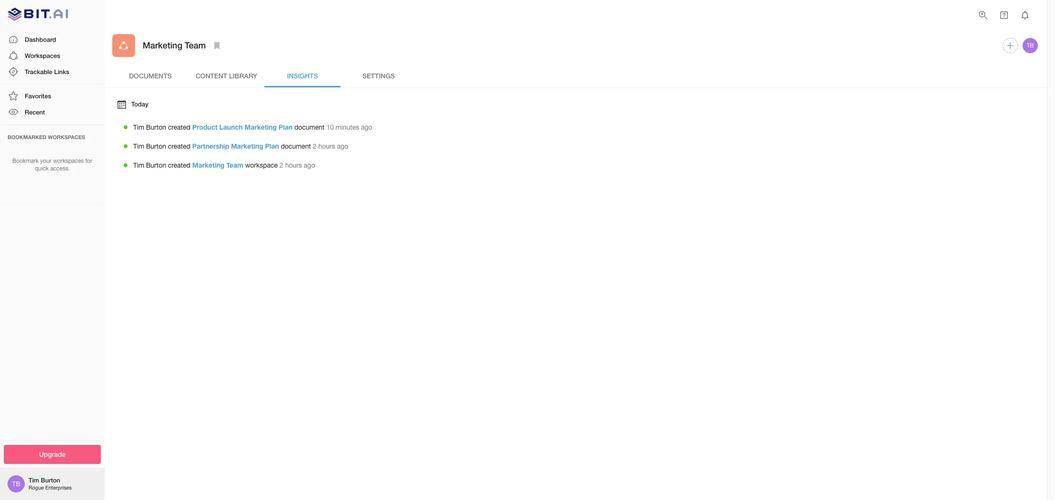 Task type: describe. For each thing, give the bounding box(es) containing it.
product launch marketing plan link
[[192, 123, 293, 131]]

burton for marketing team
[[146, 162, 166, 169]]

bookmark image
[[211, 40, 223, 51]]

created for marketing
[[168, 162, 190, 169]]

2 inside tim burton created partnership marketing plan document 2 hours ago
[[313, 143, 317, 150]]

launch
[[219, 123, 243, 131]]

tb button
[[1021, 37, 1040, 55]]

bookmarked workspaces
[[8, 134, 85, 140]]

tim for product launch marketing plan
[[133, 124, 144, 131]]

workspaces button
[[0, 47, 105, 64]]

tim burton created partnership marketing plan document 2 hours ago
[[133, 142, 348, 150]]

enterprises
[[45, 486, 72, 492]]

quick
[[35, 166, 49, 172]]

tim for marketing team
[[133, 162, 144, 169]]

ago inside tim burton created marketing team workspace 2 hours ago
[[304, 162, 315, 169]]

tb inside 'button'
[[1027, 42, 1034, 49]]

burton for product launch marketing plan
[[146, 124, 166, 131]]

insights link
[[265, 65, 341, 88]]

favorites button
[[0, 88, 105, 104]]

marketing up documents
[[143, 40, 182, 51]]

tab list containing documents
[[112, 65, 1040, 88]]

content library
[[196, 72, 257, 80]]

upgrade
[[39, 451, 66, 459]]

product
[[192, 123, 217, 131]]

trackable
[[25, 68, 52, 76]]

tim burton created product launch marketing plan document 10 minutes ago
[[133, 123, 372, 131]]

bookmarked
[[8, 134, 46, 140]]

minutes
[[336, 124, 359, 131]]

documents link
[[112, 65, 188, 88]]

0 vertical spatial plan
[[279, 123, 293, 131]]

dashboard button
[[0, 31, 105, 47]]

settings
[[362, 72, 395, 80]]

favorites
[[25, 92, 51, 100]]

insights
[[287, 72, 318, 80]]

workspaces
[[48, 134, 85, 140]]

2 inside tim burton created marketing team workspace 2 hours ago
[[280, 162, 283, 169]]

library
[[229, 72, 257, 80]]

your
[[40, 158, 51, 164]]

1 vertical spatial plan
[[265, 142, 279, 150]]

content library link
[[188, 65, 265, 88]]

documents
[[129, 72, 172, 80]]

recent button
[[0, 104, 105, 121]]

rogue
[[29, 486, 44, 492]]

workspaces
[[25, 52, 60, 59]]

document inside tim burton created product launch marketing plan document 10 minutes ago
[[294, 124, 325, 131]]



Task type: locate. For each thing, give the bounding box(es) containing it.
ago inside tim burton created product launch marketing plan document 10 minutes ago
[[361, 124, 372, 131]]

team
[[185, 40, 206, 51], [226, 161, 243, 169]]

marketing team
[[143, 40, 206, 51]]

workspace
[[245, 162, 278, 169]]

plan up workspace
[[265, 142, 279, 150]]

hours inside tim burton created partnership marketing plan document 2 hours ago
[[318, 143, 335, 150]]

burton inside tim burton created marketing team workspace 2 hours ago
[[146, 162, 166, 169]]

burton inside "tim burton rogue enterprises"
[[41, 477, 60, 485]]

created for partnership
[[168, 143, 190, 150]]

1 horizontal spatial team
[[226, 161, 243, 169]]

0 horizontal spatial hours
[[285, 162, 302, 169]]

10
[[326, 124, 334, 131]]

document down tim burton created product launch marketing plan document 10 minutes ago
[[281, 143, 311, 150]]

0 horizontal spatial tb
[[12, 481, 20, 489]]

1 vertical spatial hours
[[285, 162, 302, 169]]

1 horizontal spatial ago
[[337, 143, 348, 150]]

tim for partnership marketing plan
[[133, 143, 144, 150]]

0 horizontal spatial ago
[[304, 162, 315, 169]]

created inside tim burton created partnership marketing plan document 2 hours ago
[[168, 143, 190, 150]]

0 vertical spatial document
[[294, 124, 325, 131]]

document inside tim burton created partnership marketing plan document 2 hours ago
[[281, 143, 311, 150]]

content
[[196, 72, 227, 80]]

bookmark your workspaces for quick access.
[[12, 158, 92, 172]]

trackable links
[[25, 68, 69, 76]]

1 horizontal spatial 2
[[313, 143, 317, 150]]

1 vertical spatial created
[[168, 143, 190, 150]]

marketing down "partnership"
[[192, 161, 225, 169]]

hours down the 10
[[318, 143, 335, 150]]

created left 'marketing team' link
[[168, 162, 190, 169]]

today
[[131, 100, 148, 108]]

links
[[54, 68, 69, 76]]

team down partnership marketing plan link
[[226, 161, 243, 169]]

tim inside "tim burton rogue enterprises"
[[29, 477, 39, 485]]

1 horizontal spatial tb
[[1027, 42, 1034, 49]]

1 vertical spatial document
[[281, 143, 311, 150]]

burton for partnership marketing plan
[[146, 143, 166, 150]]

created inside tim burton created product launch marketing plan document 10 minutes ago
[[168, 124, 190, 131]]

tim inside tim burton created partnership marketing plan document 2 hours ago
[[133, 143, 144, 150]]

dashboard
[[25, 35, 56, 43]]

created left "partnership"
[[168, 143, 190, 150]]

document
[[294, 124, 325, 131], [281, 143, 311, 150]]

0 vertical spatial hours
[[318, 143, 335, 150]]

plan
[[279, 123, 293, 131], [265, 142, 279, 150]]

1 created from the top
[[168, 124, 190, 131]]

burton inside tim burton created partnership marketing plan document 2 hours ago
[[146, 143, 166, 150]]

trackable links button
[[0, 64, 105, 80]]

1 vertical spatial team
[[226, 161, 243, 169]]

marketing up tim burton created partnership marketing plan document 2 hours ago
[[245, 123, 277, 131]]

0 vertical spatial team
[[185, 40, 206, 51]]

hours right workspace
[[285, 162, 302, 169]]

1 vertical spatial tb
[[12, 481, 20, 489]]

2 vertical spatial ago
[[304, 162, 315, 169]]

document left the 10
[[294, 124, 325, 131]]

settings link
[[341, 65, 417, 88]]

tb
[[1027, 42, 1034, 49], [12, 481, 20, 489]]

1 vertical spatial 2
[[280, 162, 283, 169]]

3 created from the top
[[168, 162, 190, 169]]

hours inside tim burton created marketing team workspace 2 hours ago
[[285, 162, 302, 169]]

partnership marketing plan link
[[192, 142, 279, 150]]

burton
[[146, 124, 166, 131], [146, 143, 166, 150], [146, 162, 166, 169], [41, 477, 60, 485]]

0 vertical spatial 2
[[313, 143, 317, 150]]

created for product
[[168, 124, 190, 131]]

hours
[[318, 143, 335, 150], [285, 162, 302, 169]]

1 vertical spatial ago
[[337, 143, 348, 150]]

ago inside tim burton created partnership marketing plan document 2 hours ago
[[337, 143, 348, 150]]

marketing team link
[[192, 161, 243, 169]]

ago
[[361, 124, 372, 131], [337, 143, 348, 150], [304, 162, 315, 169]]

tim inside tim burton created product launch marketing plan document 10 minutes ago
[[133, 124, 144, 131]]

team left the bookmark icon
[[185, 40, 206, 51]]

0 horizontal spatial team
[[185, 40, 206, 51]]

bookmark
[[12, 158, 39, 164]]

0 vertical spatial created
[[168, 124, 190, 131]]

tim inside tim burton created marketing team workspace 2 hours ago
[[133, 162, 144, 169]]

for
[[85, 158, 92, 164]]

2 created from the top
[[168, 143, 190, 150]]

access.
[[50, 166, 70, 172]]

0 vertical spatial ago
[[361, 124, 372, 131]]

partnership
[[192, 142, 229, 150]]

upgrade button
[[4, 446, 101, 465]]

recent
[[25, 109, 45, 116]]

0 horizontal spatial 2
[[280, 162, 283, 169]]

created
[[168, 124, 190, 131], [168, 143, 190, 150], [168, 162, 190, 169]]

tim burton rogue enterprises
[[29, 477, 72, 492]]

burton inside tim burton created product launch marketing plan document 10 minutes ago
[[146, 124, 166, 131]]

2
[[313, 143, 317, 150], [280, 162, 283, 169]]

workspaces
[[53, 158, 84, 164]]

marketing
[[143, 40, 182, 51], [245, 123, 277, 131], [231, 142, 263, 150], [192, 161, 225, 169]]

1 horizontal spatial hours
[[318, 143, 335, 150]]

2 vertical spatial created
[[168, 162, 190, 169]]

tim burton created marketing team workspace 2 hours ago
[[133, 161, 315, 169]]

2 horizontal spatial ago
[[361, 124, 372, 131]]

0 vertical spatial tb
[[1027, 42, 1034, 49]]

created left product
[[168, 124, 190, 131]]

tim
[[133, 124, 144, 131], [133, 143, 144, 150], [133, 162, 144, 169], [29, 477, 39, 485]]

plan left the 10
[[279, 123, 293, 131]]

marketing down the product launch marketing plan link
[[231, 142, 263, 150]]

created inside tim burton created marketing team workspace 2 hours ago
[[168, 162, 190, 169]]

tab list
[[112, 65, 1040, 88]]



Task type: vqa. For each thing, say whether or not it's contained in the screenshot.
tim in the Tim Burton Created Marketing Team Workspace 2 Hours Ago
yes



